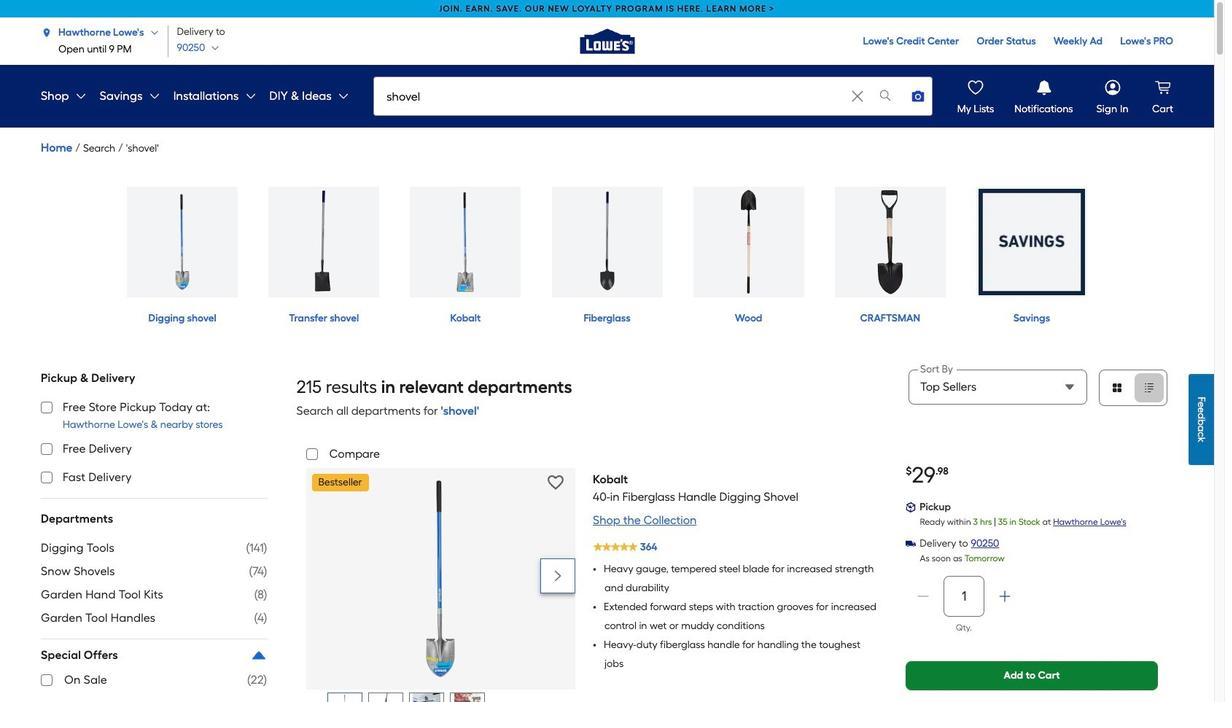Task type: locate. For each thing, give the bounding box(es) containing it.
location filled image
[[41, 27, 53, 38]]

None search field
[[374, 77, 933, 130]]

Stepper number input field with increment and decrement buttons number field
[[944, 585, 985, 608]]

departments element
[[41, 511, 267, 528]]

clear element
[[848, 77, 869, 115]]

3 shovel image from the left
[[410, 187, 521, 298]]

truck filled image
[[906, 539, 917, 549]]

clear image
[[851, 89, 866, 104]]

list view image
[[1144, 382, 1156, 394]]

lowe's home improvement lists image
[[966, 77, 986, 98]]

lowe's home improvement cart image
[[1153, 77, 1174, 98]]

5 stars image
[[593, 537, 659, 557]]

chevron down image
[[144, 28, 159, 37], [205, 44, 220, 53], [69, 90, 87, 102], [239, 90, 257, 102], [332, 90, 349, 102]]

shovel element
[[126, 140, 159, 158]]

savings image
[[977, 187, 1088, 298]]

kobalt prl-f-k34710 shovel-spade - view #4 image
[[454, 694, 482, 703]]

shovel image
[[127, 187, 238, 298], [269, 187, 380, 298], [410, 187, 521, 298], [552, 187, 663, 298], [694, 187, 805, 298], [835, 187, 946, 298]]

5 shovel image from the left
[[694, 187, 805, 298]]

lowe's home improvement logo image
[[571, 3, 644, 76]]

grid view filled image
[[1112, 382, 1124, 394]]

lowe's home improvement account image
[[1103, 77, 1124, 98]]

search image
[[879, 88, 893, 103]]



Task type: vqa. For each thing, say whether or not it's contained in the screenshot.
GET UP TO $5 OFF $50 WHEN YOU SIGN UP FOR SMS
no



Task type: describe. For each thing, give the bounding box(es) containing it.
4 shovel image from the left
[[552, 187, 663, 298]]

kobalt prl-f-k34710 shovel-spade - view #3 image
[[413, 694, 441, 703]]

actual price $29.98 element
[[906, 462, 949, 489]]

1 shovel image from the left
[[127, 187, 238, 298]]

Search Query text field
[[375, 77, 847, 115]]

chevron down image
[[143, 90, 160, 102]]

chevron right image
[[551, 569, 566, 584]]

plus image
[[998, 589, 1013, 604]]

kobalt prl-f-k34710 shovel-spade - view #2 image
[[372, 694, 400, 703]]

heart outline image
[[548, 475, 564, 491]]

triangle up image
[[250, 647, 267, 665]]

minus image
[[917, 589, 931, 604]]

2 shovel image from the left
[[269, 187, 380, 298]]

camera image
[[912, 89, 926, 104]]

lowe's home improvement notification center image
[[1034, 77, 1055, 98]]

search element
[[83, 140, 115, 158]]

kobalt prl-f-k34710 40-in fiberglass handle digging shovel image
[[331, 694, 359, 703]]

pickup image
[[906, 503, 917, 513]]

6 shovel image from the left
[[835, 187, 946, 298]]



